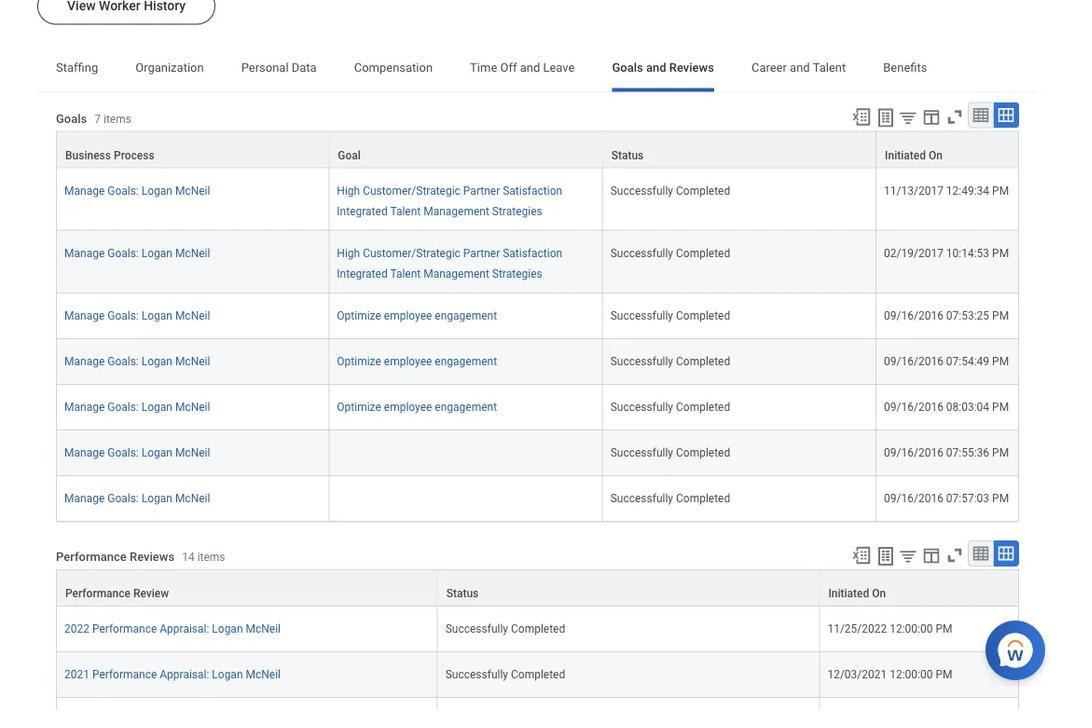 Task type: describe. For each thing, give the bounding box(es) containing it.
manage goals: logan mcneil link for 09/16/2016 07:53:25 pm
[[64, 306, 210, 323]]

successfully completed for 02/19/2017 10:14:53 pm
[[611, 247, 730, 260]]

goals: for 02/19/2017 10:14:53 pm
[[107, 247, 139, 260]]

export to worksheets image
[[875, 545, 897, 568]]

mcneil for 09/16/2016 08:03:04 pm
[[175, 401, 210, 414]]

manage for 09/16/2016 08:03:04 pm
[[64, 401, 105, 414]]

7 row from the top
[[56, 431, 1019, 476]]

manage goals: logan mcneil link for 09/16/2016 07:54:49 pm
[[64, 352, 210, 368]]

on for bottommost initiated on popup button
[[872, 588, 886, 601]]

successfully completed for 09/16/2016 07:53:25 pm
[[611, 310, 730, 323]]

employee for 09/16/2016 07:53:25 pm
[[384, 310, 432, 323]]

successfully completed element for 09/16/2016 07:53:25 pm
[[611, 306, 730, 323]]

expand table image for 7
[[997, 106, 1016, 125]]

manage goals: logan mcneil for 09/16/2016 07:54:49 pm
[[64, 355, 210, 368]]

optimize employee engagement for 09/16/2016 07:53:25 pm
[[337, 310, 497, 323]]

6 row from the top
[[56, 385, 1019, 431]]

successfully for 11/13/2017 12:49:34 pm
[[611, 184, 673, 197]]

items inside the performance reviews 14 items
[[197, 551, 225, 564]]

09/16/2016 07:53:25 pm
[[884, 310, 1009, 323]]

2021
[[64, 669, 89, 682]]

organization
[[135, 61, 204, 75]]

0 horizontal spatial reviews
[[130, 550, 175, 564]]

reviews inside tab list
[[669, 61, 714, 75]]

items selected list for 02/19/2017
[[337, 243, 592, 282]]

mcneil for 09/16/2016 07:57:03 pm
[[175, 492, 210, 505]]

row containing performance review
[[56, 570, 1019, 607]]

goals 7 items
[[56, 112, 131, 126]]

1 vertical spatial initiated on button
[[820, 571, 1018, 606]]

completed for 09/16/2016 07:53:25 pm
[[676, 310, 730, 323]]

on for the top initiated on popup button
[[929, 149, 943, 162]]

manage goals: logan mcneil link for 09/16/2016 08:03:04 pm
[[64, 397, 210, 414]]

employee for 09/16/2016 07:54:49 pm
[[384, 355, 432, 368]]

12 row from the top
[[56, 699, 1019, 711]]

items selected list for 11/13/2017
[[337, 181, 592, 219]]

11/25/2022 12:00:00 pm
[[828, 623, 953, 636]]

successfully for 09/16/2016 07:57:03 pm
[[611, 492, 673, 505]]

engagement for 09/16/2016 07:54:49 pm
[[435, 355, 497, 368]]

completed for 02/19/2017 10:14:53 pm
[[676, 247, 730, 260]]

7
[[94, 113, 101, 126]]

integrated for 02/19/2017 10:14:53 pm
[[337, 267, 388, 281]]

pm for 09/16/2016 08:03:04 pm
[[992, 401, 1009, 414]]

successfully completed for 11/13/2017 12:49:34 pm
[[611, 184, 730, 197]]

1 and from the left
[[520, 61, 540, 75]]

2022 performance appraisal: logan mcneil
[[64, 623, 281, 636]]

mcneil for 09/16/2016 07:53:25 pm
[[175, 310, 210, 323]]

12:00:00 for 11/25/2022
[[890, 623, 933, 636]]

2021 performance appraisal: logan mcneil
[[64, 669, 281, 682]]

cell for 8th row from the top
[[330, 476, 603, 522]]

07:55:36
[[946, 447, 990, 460]]

successfully for 02/19/2017 10:14:53 pm
[[611, 247, 673, 260]]

logan for 09/16/2016 07:54:49 pm
[[142, 355, 172, 368]]

successfully completed element for 02/19/2017 10:14:53 pm
[[611, 243, 730, 260]]

successfully completed for 09/16/2016 07:54:49 pm
[[611, 355, 730, 368]]

manage for 09/16/2016 07:55:36 pm
[[64, 447, 105, 460]]

high customer/strategic partner satisfaction for 11/13/2017
[[337, 184, 562, 197]]

select to filter grid data image for 7
[[898, 108, 919, 127]]

personal data
[[241, 61, 317, 75]]

manage for 09/16/2016 07:54:49 pm
[[64, 355, 105, 368]]

compensation
[[354, 61, 433, 75]]

satisfaction for 11/13/2017 12:49:34 pm
[[503, 184, 562, 197]]

mcneil for 11/13/2017 12:49:34 pm
[[175, 184, 210, 197]]

12:49:34
[[946, 184, 990, 197]]

optimize for 09/16/2016 07:54:49 pm
[[337, 355, 381, 368]]

performance review
[[65, 588, 169, 601]]

integrated talent management strategies link for 11/13/2017 12:49:34 pm
[[337, 201, 543, 218]]

02/19/2017
[[884, 247, 944, 260]]

07:54:49
[[946, 355, 990, 368]]

09/16/2016 07:55:36 pm
[[884, 447, 1009, 460]]

07:57:03
[[946, 492, 990, 505]]

02/19/2017 10:14:53 pm
[[884, 247, 1009, 260]]

review
[[133, 588, 169, 601]]

successfully for 09/16/2016 08:03:04 pm
[[611, 401, 673, 414]]

successfully for 09/16/2016 07:53:25 pm
[[611, 310, 673, 323]]

click to view/edit grid preferences image
[[921, 107, 942, 127]]

goal button
[[330, 132, 602, 167]]

initiated for bottommost initiated on popup button
[[829, 588, 870, 601]]

manage goals: logan mcneil link for 02/19/2017 10:14:53 pm
[[64, 243, 210, 260]]

0 vertical spatial status
[[612, 149, 644, 162]]

optimize employee engagement link for 09/16/2016 07:54:49 pm
[[337, 352, 497, 368]]

07:53:25
[[946, 310, 990, 323]]

09/16/2016 for 09/16/2016 08:03:04 pm
[[884, 401, 944, 414]]

09/16/2016 for 09/16/2016 07:53:25 pm
[[884, 310, 944, 323]]

manage goals: logan mcneil for 11/13/2017 12:49:34 pm
[[64, 184, 210, 197]]

engagement for 09/16/2016 08:03:04 pm
[[435, 401, 497, 414]]

time off and leave
[[470, 61, 575, 75]]

goals and reviews
[[612, 61, 714, 75]]

completed for 09/16/2016 08:03:04 pm
[[676, 401, 730, 414]]

09/16/2016 08:03:04 pm
[[884, 401, 1009, 414]]

logan for 02/19/2017 10:14:53 pm
[[142, 247, 172, 260]]

goals: for 09/16/2016 08:03:04 pm
[[107, 401, 139, 414]]

items inside goals 7 items
[[104, 113, 131, 126]]

satisfaction for 02/19/2017 10:14:53 pm
[[503, 247, 562, 260]]

11/13/2017
[[884, 184, 944, 197]]

completed for 09/16/2016 07:57:03 pm
[[676, 492, 730, 505]]

expand table image for reviews
[[997, 545, 1016, 563]]

4 row from the top
[[56, 294, 1019, 339]]

09/16/2016 07:54:49 pm
[[884, 355, 1009, 368]]

3 row from the top
[[56, 231, 1019, 294]]

cell for 12th row from the top
[[438, 699, 820, 711]]

optimize employee engagement for 09/16/2016 08:03:04 pm
[[337, 401, 497, 414]]

fullscreen image
[[945, 107, 965, 127]]

staffing
[[56, 61, 98, 75]]

performance reviews 14 items
[[56, 550, 225, 564]]

pm for 12/03/2021 12:00:00 pm
[[936, 669, 953, 682]]

12:00:00 for 12/03/2021
[[890, 669, 933, 682]]

toolbar for reviews
[[843, 541, 1019, 570]]

pm for 02/19/2017 10:14:53 pm
[[992, 247, 1009, 260]]

partner for 11/13/2017 12:49:34 pm
[[463, 184, 500, 197]]

customer/strategic for 02/19/2017
[[363, 247, 461, 260]]

09/16/2016 for 09/16/2016 07:55:36 pm
[[884, 447, 944, 460]]

performance inside "popup button"
[[65, 588, 131, 601]]

talent for 02/19/2017 10:14:53 pm
[[390, 267, 421, 281]]

manage goals: logan mcneil for 09/16/2016 07:53:25 pm
[[64, 310, 210, 323]]

row containing business process
[[56, 131, 1019, 168]]

successfully completed element for 09/16/2016 07:54:49 pm
[[611, 352, 730, 368]]

and for goals and reviews
[[646, 61, 666, 75]]

12/03/2021
[[828, 669, 887, 682]]

11/13/2017 12:49:34 pm
[[884, 184, 1009, 197]]

manage for 11/13/2017 12:49:34 pm
[[64, 184, 105, 197]]



Task type: vqa. For each thing, say whether or not it's contained in the screenshot.
OFFICER
no



Task type: locate. For each thing, give the bounding box(es) containing it.
career and talent
[[752, 61, 846, 75]]

performance up 2022
[[65, 588, 131, 601]]

3 optimize from the top
[[337, 401, 381, 414]]

2 manage goals: logan mcneil link from the top
[[64, 243, 210, 260]]

0 vertical spatial customer/strategic
[[363, 184, 461, 197]]

4 manage from the top
[[64, 355, 105, 368]]

pm right 12:49:34
[[992, 184, 1009, 197]]

2 optimize from the top
[[337, 355, 381, 368]]

0 horizontal spatial on
[[872, 588, 886, 601]]

data
[[292, 61, 317, 75]]

table image right fullscreen icon
[[972, 545, 990, 563]]

manage goals: logan mcneil link for 11/13/2017 12:49:34 pm
[[64, 181, 210, 197]]

2 vertical spatial optimize
[[337, 401, 381, 414]]

manage goals: logan mcneil
[[64, 184, 210, 197], [64, 247, 210, 260], [64, 310, 210, 323], [64, 355, 210, 368], [64, 401, 210, 414], [64, 447, 210, 460], [64, 492, 210, 505]]

1 vertical spatial reviews
[[130, 550, 175, 564]]

high customer/strategic partner satisfaction link for 11/13/2017 12:49:34 pm
[[337, 181, 562, 197]]

items right 14
[[197, 551, 225, 564]]

initiated on for the top initiated on popup button
[[885, 149, 943, 162]]

1 vertical spatial high
[[337, 247, 360, 260]]

10:14:53
[[946, 247, 990, 260]]

09/16/2016
[[884, 310, 944, 323], [884, 355, 944, 368], [884, 401, 944, 414], [884, 447, 944, 460], [884, 492, 944, 505]]

performance review button
[[57, 571, 437, 606]]

pm for 09/16/2016 07:57:03 pm
[[992, 492, 1009, 505]]

1 horizontal spatial and
[[646, 61, 666, 75]]

0 vertical spatial integrated
[[337, 205, 388, 218]]

pm for 11/25/2022 12:00:00 pm
[[936, 623, 953, 636]]

2 manage from the top
[[64, 247, 105, 260]]

2 strategies from the top
[[492, 267, 543, 281]]

optimize
[[337, 310, 381, 323], [337, 355, 381, 368], [337, 401, 381, 414]]

expand table image
[[997, 106, 1016, 125], [997, 545, 1016, 563]]

optimize employee engagement
[[337, 310, 497, 323], [337, 355, 497, 368], [337, 401, 497, 414]]

integrated talent management strategies for 11/13/2017
[[337, 205, 543, 218]]

and
[[520, 61, 540, 75], [646, 61, 666, 75], [790, 61, 810, 75]]

integrated
[[337, 205, 388, 218], [337, 267, 388, 281]]

employee
[[384, 310, 432, 323], [384, 355, 432, 368], [384, 401, 432, 414]]

0 horizontal spatial goals
[[56, 112, 87, 126]]

row containing 2021 performance appraisal: logan mcneil
[[56, 653, 1019, 699]]

2 vertical spatial employee
[[384, 401, 432, 414]]

table image for reviews
[[972, 545, 990, 563]]

successfully
[[611, 184, 673, 197], [611, 247, 673, 260], [611, 310, 673, 323], [611, 355, 673, 368], [611, 401, 673, 414], [611, 447, 673, 460], [611, 492, 673, 505], [446, 623, 508, 636], [446, 669, 508, 682]]

1 vertical spatial status
[[446, 588, 479, 601]]

2 management from the top
[[424, 267, 490, 281]]

on up 11/25/2022 12:00:00 pm on the right bottom of page
[[872, 588, 886, 601]]

satisfaction
[[503, 184, 562, 197], [503, 247, 562, 260]]

goals right leave
[[612, 61, 643, 75]]

logan
[[142, 184, 172, 197], [142, 247, 172, 260], [142, 310, 172, 323], [142, 355, 172, 368], [142, 401, 172, 414], [142, 447, 172, 460], [142, 492, 172, 505], [212, 623, 243, 636], [212, 669, 243, 682]]

reviews left 14
[[130, 550, 175, 564]]

0 vertical spatial reviews
[[669, 61, 714, 75]]

2 high customer/strategic partner satisfaction link from the top
[[337, 243, 562, 260]]

appraisal: up 2021 performance appraisal: logan mcneil link
[[160, 623, 209, 636]]

customer/strategic
[[363, 184, 461, 197], [363, 247, 461, 260]]

3 employee from the top
[[384, 401, 432, 414]]

2 high from the top
[[337, 247, 360, 260]]

1 horizontal spatial initiated
[[885, 149, 926, 162]]

manage goals: logan mcneil for 02/19/2017 10:14:53 pm
[[64, 247, 210, 260]]

1 optimize employee engagement link from the top
[[337, 306, 497, 323]]

successfully completed element for 11/13/2017 12:49:34 pm
[[611, 181, 730, 197]]

initiated on for bottommost initiated on popup button
[[829, 588, 886, 601]]

initiated
[[885, 149, 926, 162], [829, 588, 870, 601]]

09/16/2016 07:57:03 pm
[[884, 492, 1009, 505]]

6 goals: from the top
[[107, 447, 139, 460]]

successfully completed element for 09/16/2016 07:57:03 pm
[[611, 489, 730, 505]]

reviews
[[669, 61, 714, 75], [130, 550, 175, 564]]

1 vertical spatial on
[[872, 588, 886, 601]]

0 vertical spatial items selected list
[[337, 181, 592, 219]]

2 integrated talent management strategies from the top
[[337, 267, 543, 281]]

pm
[[992, 184, 1009, 197], [992, 247, 1009, 260], [992, 310, 1009, 323], [992, 355, 1009, 368], [992, 401, 1009, 414], [992, 447, 1009, 460], [992, 492, 1009, 505], [936, 623, 953, 636], [936, 669, 953, 682]]

select to filter grid data image right export to worksheets image
[[898, 108, 919, 127]]

manage for 09/16/2016 07:57:03 pm
[[64, 492, 105, 505]]

11 row from the top
[[56, 653, 1019, 699]]

1 customer/strategic from the top
[[363, 184, 461, 197]]

1 vertical spatial optimize employee engagement link
[[337, 352, 497, 368]]

1 vertical spatial initiated
[[829, 588, 870, 601]]

high for 02/19/2017 10:14:53 pm
[[337, 247, 360, 260]]

management for 11/13/2017 12:49:34 pm
[[424, 205, 490, 218]]

initiated up "11/13/2017" on the right top
[[885, 149, 926, 162]]

row
[[56, 131, 1019, 168], [56, 168, 1019, 231], [56, 231, 1019, 294], [56, 294, 1019, 339], [56, 339, 1019, 385], [56, 385, 1019, 431], [56, 431, 1019, 476], [56, 476, 1019, 522], [56, 570, 1019, 607], [56, 607, 1019, 653], [56, 653, 1019, 699], [56, 699, 1019, 711]]

1 appraisal: from the top
[[160, 623, 209, 636]]

1 row from the top
[[56, 131, 1019, 168]]

2 horizontal spatial and
[[790, 61, 810, 75]]

expand table image right fullscreen image
[[997, 106, 1016, 125]]

1 vertical spatial integrated
[[337, 267, 388, 281]]

1 vertical spatial 12:00:00
[[890, 669, 933, 682]]

1 vertical spatial integrated talent management strategies link
[[337, 264, 543, 281]]

1 strategies from the top
[[492, 205, 543, 218]]

engagement for 09/16/2016 07:53:25 pm
[[435, 310, 497, 323]]

3 manage from the top
[[64, 310, 105, 323]]

0 vertical spatial table image
[[972, 106, 990, 125]]

1 vertical spatial engagement
[[435, 355, 497, 368]]

pm right the 10:14:53
[[992, 247, 1009, 260]]

goals:
[[107, 184, 139, 197], [107, 247, 139, 260], [107, 310, 139, 323], [107, 355, 139, 368], [107, 401, 139, 414], [107, 447, 139, 460], [107, 492, 139, 505]]

2 employee from the top
[[384, 355, 432, 368]]

select to filter grid data image for reviews
[[898, 546, 919, 566]]

initiated on
[[885, 149, 943, 162], [829, 588, 886, 601]]

3 optimize employee engagement from the top
[[337, 401, 497, 414]]

status
[[612, 149, 644, 162], [446, 588, 479, 601]]

pm right 07:54:49
[[992, 355, 1009, 368]]

1 vertical spatial talent
[[390, 205, 421, 218]]

1 vertical spatial expand table image
[[997, 545, 1016, 563]]

on up '11/13/2017 12:49:34 pm'
[[929, 149, 943, 162]]

off
[[500, 61, 517, 75]]

appraisal: down '2022 performance appraisal: logan mcneil'
[[160, 669, 209, 682]]

successfully completed for 09/16/2016 07:57:03 pm
[[611, 492, 730, 505]]

manage goals: logan mcneil for 09/16/2016 07:55:36 pm
[[64, 447, 210, 460]]

pm right 07:53:25
[[992, 310, 1009, 323]]

goals: for 09/16/2016 07:54:49 pm
[[107, 355, 139, 368]]

high customer/strategic partner satisfaction link
[[337, 181, 562, 197], [337, 243, 562, 260]]

pm right the 07:55:36
[[992, 447, 1009, 460]]

0 vertical spatial high customer/strategic partner satisfaction link
[[337, 181, 562, 197]]

successfully completed for 09/16/2016 08:03:04 pm
[[611, 401, 730, 414]]

0 vertical spatial goals
[[612, 61, 643, 75]]

talent
[[813, 61, 846, 75], [390, 205, 421, 218], [390, 267, 421, 281]]

1 vertical spatial employee
[[384, 355, 432, 368]]

0 vertical spatial 12:00:00
[[890, 623, 933, 636]]

goals: for 09/16/2016 07:57:03 pm
[[107, 492, 139, 505]]

1 vertical spatial optimize
[[337, 355, 381, 368]]

1 vertical spatial initiated on
[[829, 588, 886, 601]]

appraisal: for 2021
[[160, 669, 209, 682]]

table image right fullscreen image
[[972, 106, 990, 125]]

0 vertical spatial items
[[104, 113, 131, 126]]

goals
[[612, 61, 643, 75], [56, 112, 87, 126]]

5 manage goals: logan mcneil from the top
[[64, 401, 210, 414]]

0 vertical spatial management
[[424, 205, 490, 218]]

fullscreen image
[[945, 545, 965, 566]]

2 row from the top
[[56, 168, 1019, 231]]

4 manage goals: logan mcneil from the top
[[64, 355, 210, 368]]

0 horizontal spatial and
[[520, 61, 540, 75]]

2 vertical spatial engagement
[[435, 401, 497, 414]]

benefits
[[883, 61, 927, 75]]

1 vertical spatial satisfaction
[[503, 247, 562, 260]]

1 vertical spatial table image
[[972, 545, 990, 563]]

0 vertical spatial on
[[929, 149, 943, 162]]

logan for 11/13/2017 12:49:34 pm
[[142, 184, 172, 197]]

2 engagement from the top
[[435, 355, 497, 368]]

2 vertical spatial talent
[[390, 267, 421, 281]]

2 optimize employee engagement link from the top
[[337, 352, 497, 368]]

2 manage goals: logan mcneil from the top
[[64, 247, 210, 260]]

3 manage goals: logan mcneil from the top
[[64, 310, 210, 323]]

integrated talent management strategies
[[337, 205, 543, 218], [337, 267, 543, 281]]

pm up the 12/03/2021 12:00:00 pm
[[936, 623, 953, 636]]

1 vertical spatial strategies
[[492, 267, 543, 281]]

engagement
[[435, 310, 497, 323], [435, 355, 497, 368], [435, 401, 497, 414]]

2 12:00:00 from the top
[[890, 669, 933, 682]]

strategies
[[492, 205, 543, 218], [492, 267, 543, 281]]

6 manage goals: logan mcneil link from the top
[[64, 443, 210, 460]]

0 vertical spatial appraisal:
[[160, 623, 209, 636]]

tab list containing staffing
[[37, 47, 1038, 92]]

1 12:00:00 from the top
[[890, 623, 933, 636]]

0 vertical spatial employee
[[384, 310, 432, 323]]

pm right 07:57:03
[[992, 492, 1009, 505]]

09/16/2016 left 08:03:04
[[884, 401, 944, 414]]

performance up performance review on the bottom of the page
[[56, 550, 127, 564]]

0 horizontal spatial status
[[446, 588, 479, 601]]

0 vertical spatial optimize
[[337, 310, 381, 323]]

1 integrated from the top
[[337, 205, 388, 218]]

0 vertical spatial initiated on button
[[877, 132, 1018, 167]]

3 engagement from the top
[[435, 401, 497, 414]]

2 09/16/2016 from the top
[[884, 355, 944, 368]]

1 vertical spatial optimize employee engagement
[[337, 355, 497, 368]]

4 manage goals: logan mcneil link from the top
[[64, 352, 210, 368]]

7 manage goals: logan mcneil link from the top
[[64, 489, 210, 505]]

2 and from the left
[[646, 61, 666, 75]]

business process
[[65, 149, 154, 162]]

7 manage from the top
[[64, 492, 105, 505]]

optimize for 09/16/2016 07:53:25 pm
[[337, 310, 381, 323]]

successfully completed element
[[611, 181, 730, 197], [611, 243, 730, 260], [611, 306, 730, 323], [611, 352, 730, 368], [611, 397, 730, 414], [611, 443, 730, 460], [611, 489, 730, 505], [446, 619, 565, 636], [446, 665, 565, 682]]

successfully completed
[[611, 184, 730, 197], [611, 247, 730, 260], [611, 310, 730, 323], [611, 355, 730, 368], [611, 401, 730, 414], [611, 447, 730, 460], [611, 492, 730, 505], [446, 623, 565, 636], [446, 669, 565, 682]]

2 integrated from the top
[[337, 267, 388, 281]]

performance down performance review on the bottom of the page
[[92, 623, 157, 636]]

3 optimize employee engagement link from the top
[[337, 397, 497, 414]]

click to view/edit grid preferences image
[[921, 545, 942, 566]]

3 manage goals: logan mcneil link from the top
[[64, 306, 210, 323]]

career
[[752, 61, 787, 75]]

export to worksheets image
[[875, 107, 897, 129]]

toolbar down benefits
[[843, 102, 1019, 131]]

5 09/16/2016 from the top
[[884, 492, 944, 505]]

2 vertical spatial optimize employee engagement
[[337, 401, 497, 414]]

2021 performance appraisal: logan mcneil link
[[64, 665, 281, 682]]

1 employee from the top
[[384, 310, 432, 323]]

goals: for 11/13/2017 12:49:34 pm
[[107, 184, 139, 197]]

1 vertical spatial toolbar
[[843, 541, 1019, 570]]

0 vertical spatial initiated
[[885, 149, 926, 162]]

1 vertical spatial goals
[[56, 112, 87, 126]]

12:00:00 up the 12/03/2021 12:00:00 pm
[[890, 623, 933, 636]]

0 vertical spatial satisfaction
[[503, 184, 562, 197]]

pm for 11/13/2017 12:49:34 pm
[[992, 184, 1009, 197]]

10 row from the top
[[56, 607, 1019, 653]]

mcneil for 09/16/2016 07:55:36 pm
[[175, 447, 210, 460]]

optimize employee engagement link for 09/16/2016 08:03:04 pm
[[337, 397, 497, 414]]

1 horizontal spatial reviews
[[669, 61, 714, 75]]

row containing 2022 performance appraisal: logan mcneil
[[56, 607, 1019, 653]]

1 high from the top
[[337, 184, 360, 197]]

mcneil
[[175, 184, 210, 197], [175, 247, 210, 260], [175, 310, 210, 323], [175, 355, 210, 368], [175, 401, 210, 414], [175, 447, 210, 460], [175, 492, 210, 505], [246, 623, 281, 636], [246, 669, 281, 682]]

2 vertical spatial optimize employee engagement link
[[337, 397, 497, 414]]

6 manage from the top
[[64, 447, 105, 460]]

manage goals: logan mcneil link for 09/16/2016 07:57:03 pm
[[64, 489, 210, 505]]

expand table image right fullscreen icon
[[997, 545, 1016, 563]]

initiated up the 11/25/2022 on the right bottom of the page
[[829, 588, 870, 601]]

initiated on button down fullscreen image
[[877, 132, 1018, 167]]

09/16/2016 for 09/16/2016 07:57:03 pm
[[884, 492, 944, 505]]

1 optimize employee engagement from the top
[[337, 310, 497, 323]]

tab list
[[37, 47, 1038, 92]]

process
[[114, 149, 154, 162]]

manage goals: logan mcneil for 09/16/2016 08:03:04 pm
[[64, 401, 210, 414]]

1 horizontal spatial items
[[197, 551, 225, 564]]

2 integrated talent management strategies link from the top
[[337, 264, 543, 281]]

partner
[[463, 184, 500, 197], [463, 247, 500, 260]]

export to excel image
[[852, 107, 872, 127]]

1 high customer/strategic partner satisfaction link from the top
[[337, 181, 562, 197]]

0 vertical spatial partner
[[463, 184, 500, 197]]

cell
[[330, 431, 603, 476], [330, 476, 603, 522], [56, 699, 438, 711], [438, 699, 820, 711], [820, 699, 1019, 711]]

manage for 02/19/2017 10:14:53 pm
[[64, 247, 105, 260]]

1 horizontal spatial status
[[612, 149, 644, 162]]

5 row from the top
[[56, 339, 1019, 385]]

1 manage goals: logan mcneil link from the top
[[64, 181, 210, 197]]

completed for 11/13/2017 12:49:34 pm
[[676, 184, 730, 197]]

2022 performance appraisal: logan mcneil link
[[64, 619, 281, 636]]

high customer/strategic partner satisfaction link for 02/19/2017 10:14:53 pm
[[337, 243, 562, 260]]

optimize employee engagement link
[[337, 306, 497, 323], [337, 352, 497, 368], [337, 397, 497, 414]]

11/25/2022
[[828, 623, 887, 636]]

09/16/2016 left 07:54:49
[[884, 355, 944, 368]]

2 goals: from the top
[[107, 247, 139, 260]]

integrated talent management strategies link for 02/19/2017 10:14:53 pm
[[337, 264, 543, 281]]

0 vertical spatial status button
[[603, 132, 876, 167]]

1 management from the top
[[424, 205, 490, 218]]

0 vertical spatial expand table image
[[997, 106, 1016, 125]]

management for 02/19/2017 10:14:53 pm
[[424, 267, 490, 281]]

1 horizontal spatial on
[[929, 149, 943, 162]]

1 manage from the top
[[64, 184, 105, 197]]

items right 7
[[104, 113, 131, 126]]

1 vertical spatial management
[[424, 267, 490, 281]]

initiated on button down click to view/edit grid preferences image
[[820, 571, 1018, 606]]

0 horizontal spatial items
[[104, 113, 131, 126]]

14
[[182, 551, 195, 564]]

mcneil for 09/16/2016 07:54:49 pm
[[175, 355, 210, 368]]

customer/strategic for 11/13/2017
[[363, 184, 461, 197]]

toolbar for 7
[[843, 102, 1019, 131]]

1 vertical spatial customer/strategic
[[363, 247, 461, 260]]

0 vertical spatial optimize employee engagement
[[337, 310, 497, 323]]

cell for 7th row from the top of the page
[[330, 431, 603, 476]]

select to filter grid data image right export to worksheets icon
[[898, 546, 919, 566]]

5 manage goals: logan mcneil link from the top
[[64, 397, 210, 414]]

initiated for the top initiated on popup button
[[885, 149, 926, 162]]

logan for 09/16/2016 07:57:03 pm
[[142, 492, 172, 505]]

0 vertical spatial integrated talent management strategies link
[[337, 201, 543, 218]]

5 manage from the top
[[64, 401, 105, 414]]

1 optimize from the top
[[337, 310, 381, 323]]

0 vertical spatial strategies
[[492, 205, 543, 218]]

strategies for 11/13/2017 12:49:34 pm
[[492, 205, 543, 218]]

7 manage goals: logan mcneil from the top
[[64, 492, 210, 505]]

4 09/16/2016 from the top
[[884, 447, 944, 460]]

partner for 02/19/2017 10:14:53 pm
[[463, 247, 500, 260]]

initiated on button
[[877, 132, 1018, 167], [820, 571, 1018, 606]]

toolbar
[[843, 102, 1019, 131], [843, 541, 1019, 570]]

completed for 09/16/2016 07:54:49 pm
[[676, 355, 730, 368]]

on
[[929, 149, 943, 162], [872, 588, 886, 601]]

0 vertical spatial toolbar
[[843, 102, 1019, 131]]

status button
[[603, 132, 876, 167], [438, 571, 819, 606]]

high customer/strategic partner satisfaction
[[337, 184, 562, 197], [337, 247, 562, 260]]

goals for goals and reviews
[[612, 61, 643, 75]]

2 optimize employee engagement from the top
[[337, 355, 497, 368]]

strategies for 02/19/2017 10:14:53 pm
[[492, 267, 543, 281]]

manage goals: logan mcneil link for 09/16/2016 07:55:36 pm
[[64, 443, 210, 460]]

pm for 09/16/2016 07:55:36 pm
[[992, 447, 1009, 460]]

2 partner from the top
[[463, 247, 500, 260]]

pm right 08:03:04
[[992, 401, 1009, 414]]

9 row from the top
[[56, 570, 1019, 607]]

09/16/2016 left 07:57:03
[[884, 492, 944, 505]]

integrated talent management strategies for 02/19/2017
[[337, 267, 543, 281]]

logan for 09/16/2016 07:53:25 pm
[[142, 310, 172, 323]]

initiated on up the 11/25/2022 on the right bottom of the page
[[829, 588, 886, 601]]

performance right 2021
[[92, 669, 157, 682]]

business
[[65, 149, 111, 162]]

personal
[[241, 61, 289, 75]]

pm for 09/16/2016 07:53:25 pm
[[992, 310, 1009, 323]]

0 vertical spatial initiated on
[[885, 149, 943, 162]]

1 vertical spatial high customer/strategic partner satisfaction
[[337, 247, 562, 260]]

1 vertical spatial appraisal:
[[160, 669, 209, 682]]

table image
[[972, 106, 990, 125], [972, 545, 990, 563]]

2 satisfaction from the top
[[503, 247, 562, 260]]

goals left 7
[[56, 112, 87, 126]]

performance
[[56, 550, 127, 564], [65, 588, 131, 601], [92, 623, 157, 636], [92, 669, 157, 682]]

1 vertical spatial items
[[197, 551, 225, 564]]

8 row from the top
[[56, 476, 1019, 522]]

1 vertical spatial partner
[[463, 247, 500, 260]]

appraisal:
[[160, 623, 209, 636], [160, 669, 209, 682]]

items selected list
[[337, 181, 592, 219], [337, 243, 592, 282]]

1 goals: from the top
[[107, 184, 139, 197]]

completed
[[676, 184, 730, 197], [676, 247, 730, 260], [676, 310, 730, 323], [676, 355, 730, 368], [676, 401, 730, 414], [676, 447, 730, 460], [676, 492, 730, 505], [511, 623, 565, 636], [511, 669, 565, 682]]

0 vertical spatial talent
[[813, 61, 846, 75]]

1 vertical spatial integrated talent management strategies
[[337, 267, 543, 281]]

1 vertical spatial select to filter grid data image
[[898, 546, 919, 566]]

time
[[470, 61, 497, 75]]

reviews left the career
[[669, 61, 714, 75]]

0 horizontal spatial initiated
[[829, 588, 870, 601]]

0 vertical spatial engagement
[[435, 310, 497, 323]]

1 09/16/2016 from the top
[[884, 310, 944, 323]]

management
[[424, 205, 490, 218], [424, 267, 490, 281]]

initiated on up "11/13/2017" on the right top
[[885, 149, 943, 162]]

select to filter grid data image
[[898, 108, 919, 127], [898, 546, 919, 566]]

mcneil for 02/19/2017 10:14:53 pm
[[175, 247, 210, 260]]

1 horizontal spatial goals
[[612, 61, 643, 75]]

6 manage goals: logan mcneil from the top
[[64, 447, 210, 460]]

employee for 09/16/2016 08:03:04 pm
[[384, 401, 432, 414]]

2 items selected list from the top
[[337, 243, 592, 282]]

0 vertical spatial high
[[337, 184, 360, 197]]

0 vertical spatial select to filter grid data image
[[898, 108, 919, 127]]

3 09/16/2016 from the top
[[884, 401, 944, 414]]

1 items selected list from the top
[[337, 181, 592, 219]]

2 high customer/strategic partner satisfaction from the top
[[337, 247, 562, 260]]

3 goals: from the top
[[107, 310, 139, 323]]

08:03:04
[[946, 401, 990, 414]]

12/03/2021 12:00:00 pm
[[828, 669, 953, 682]]

2022
[[64, 623, 89, 636]]

items
[[104, 113, 131, 126], [197, 551, 225, 564]]

goals inside tab list
[[612, 61, 643, 75]]

optimize employee engagement link for 09/16/2016 07:53:25 pm
[[337, 306, 497, 323]]

integrated for 11/13/2017 12:49:34 pm
[[337, 205, 388, 218]]

2 customer/strategic from the top
[[363, 247, 461, 260]]

1 high customer/strategic partner satisfaction from the top
[[337, 184, 562, 197]]

1 partner from the top
[[463, 184, 500, 197]]

manage goals: logan mcneil for 09/16/2016 07:57:03 pm
[[64, 492, 210, 505]]

1 vertical spatial items selected list
[[337, 243, 592, 282]]

optimize for 09/16/2016 08:03:04 pm
[[337, 401, 381, 414]]

1 satisfaction from the top
[[503, 184, 562, 197]]

1 integrated talent management strategies link from the top
[[337, 201, 543, 218]]

1 integrated talent management strategies from the top
[[337, 205, 543, 218]]

business process button
[[57, 132, 329, 167]]

4 goals: from the top
[[107, 355, 139, 368]]

integrated talent management strategies link
[[337, 201, 543, 218], [337, 264, 543, 281]]

1 vertical spatial status button
[[438, 571, 819, 606]]

manage for 09/16/2016 07:53:25 pm
[[64, 310, 105, 323]]

09/16/2016 for 09/16/2016 07:54:49 pm
[[884, 355, 944, 368]]

12:00:00 down 11/25/2022 12:00:00 pm on the right bottom of page
[[890, 669, 933, 682]]

pm down 11/25/2022 12:00:00 pm on the right bottom of page
[[936, 669, 953, 682]]

0 vertical spatial high customer/strategic partner satisfaction
[[337, 184, 562, 197]]

09/16/2016 left the 07:55:36
[[884, 447, 944, 460]]

manage goals: logan mcneil link
[[64, 181, 210, 197], [64, 243, 210, 260], [64, 306, 210, 323], [64, 352, 210, 368], [64, 397, 210, 414], [64, 443, 210, 460], [64, 489, 210, 505]]

09/16/2016 left 07:53:25
[[884, 310, 944, 323]]

goal
[[338, 149, 361, 162]]

talent for 11/13/2017 12:49:34 pm
[[390, 205, 421, 218]]

7 goals: from the top
[[107, 492, 139, 505]]

5 goals: from the top
[[107, 401, 139, 414]]

2 appraisal: from the top
[[160, 669, 209, 682]]

1 engagement from the top
[[435, 310, 497, 323]]

export to excel image
[[852, 545, 872, 566]]

successfully completed element for 09/16/2016 08:03:04 pm
[[611, 397, 730, 414]]

high customer/strategic partner satisfaction for 02/19/2017
[[337, 247, 562, 260]]

1 manage goals: logan mcneil from the top
[[64, 184, 210, 197]]

high
[[337, 184, 360, 197], [337, 247, 360, 260]]

0 vertical spatial integrated talent management strategies
[[337, 205, 543, 218]]

12:00:00
[[890, 623, 933, 636], [890, 669, 933, 682]]

logan for 09/16/2016 07:55:36 pm
[[142, 447, 172, 460]]

high for 11/13/2017 12:49:34 pm
[[337, 184, 360, 197]]

leave
[[543, 61, 575, 75]]

toolbar down 09/16/2016 07:57:03 pm on the bottom of page
[[843, 541, 1019, 570]]

0 vertical spatial optimize employee engagement link
[[337, 306, 497, 323]]

table image for 7
[[972, 106, 990, 125]]

1 vertical spatial high customer/strategic partner satisfaction link
[[337, 243, 562, 260]]

and for career and talent
[[790, 61, 810, 75]]

manage
[[64, 184, 105, 197], [64, 247, 105, 260], [64, 310, 105, 323], [64, 355, 105, 368], [64, 401, 105, 414], [64, 447, 105, 460], [64, 492, 105, 505]]

3 and from the left
[[790, 61, 810, 75]]



